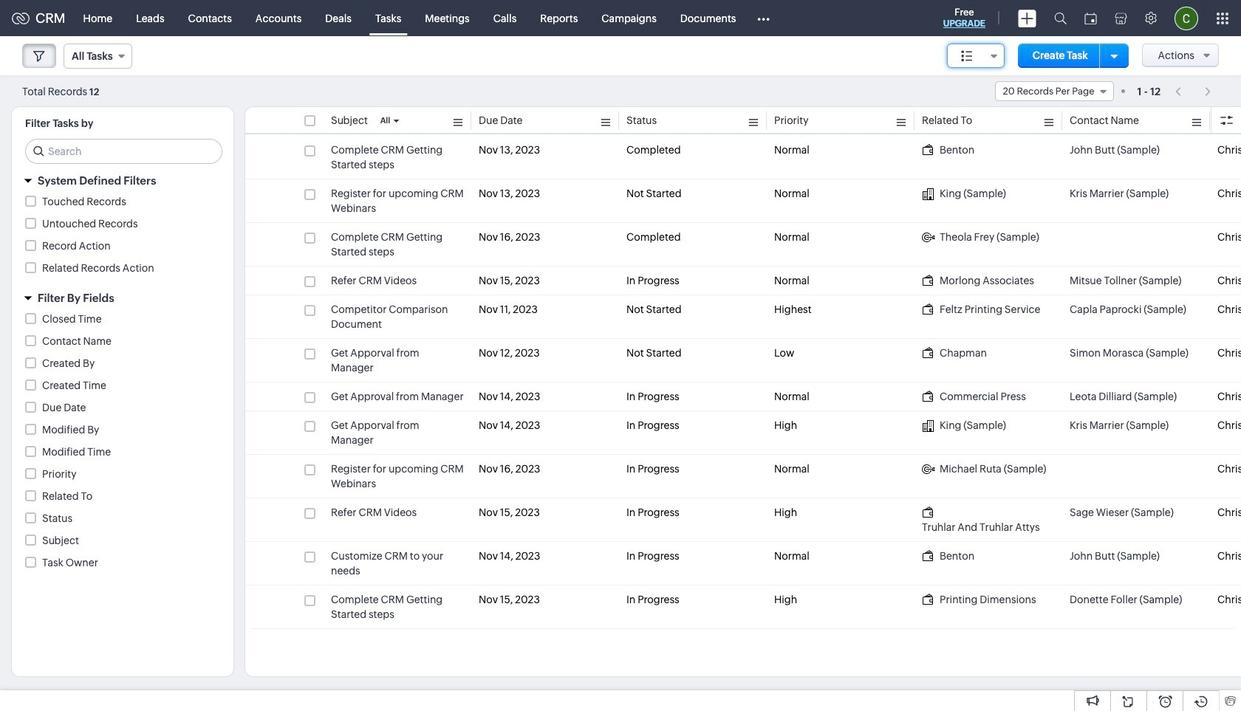 Task type: vqa. For each thing, say whether or not it's contained in the screenshot.
"Signals" ELEMENT
no



Task type: locate. For each thing, give the bounding box(es) containing it.
create menu element
[[1009, 0, 1046, 36]]

none field size
[[947, 44, 1005, 68]]

search image
[[1054, 12, 1067, 24]]

calendar image
[[1085, 12, 1097, 24]]

profile image
[[1175, 6, 1198, 30]]

Other Modules field
[[748, 6, 780, 30]]

create menu image
[[1018, 9, 1037, 27]]

row group
[[245, 136, 1241, 630]]

None field
[[64, 44, 132, 69], [947, 44, 1005, 68], [995, 81, 1114, 101], [64, 44, 132, 69], [995, 81, 1114, 101]]

navigation
[[1168, 81, 1219, 102]]



Task type: describe. For each thing, give the bounding box(es) containing it.
Search text field
[[26, 140, 222, 163]]

logo image
[[12, 12, 30, 24]]

profile element
[[1166, 0, 1207, 36]]

size image
[[961, 50, 973, 63]]

search element
[[1046, 0, 1076, 36]]



